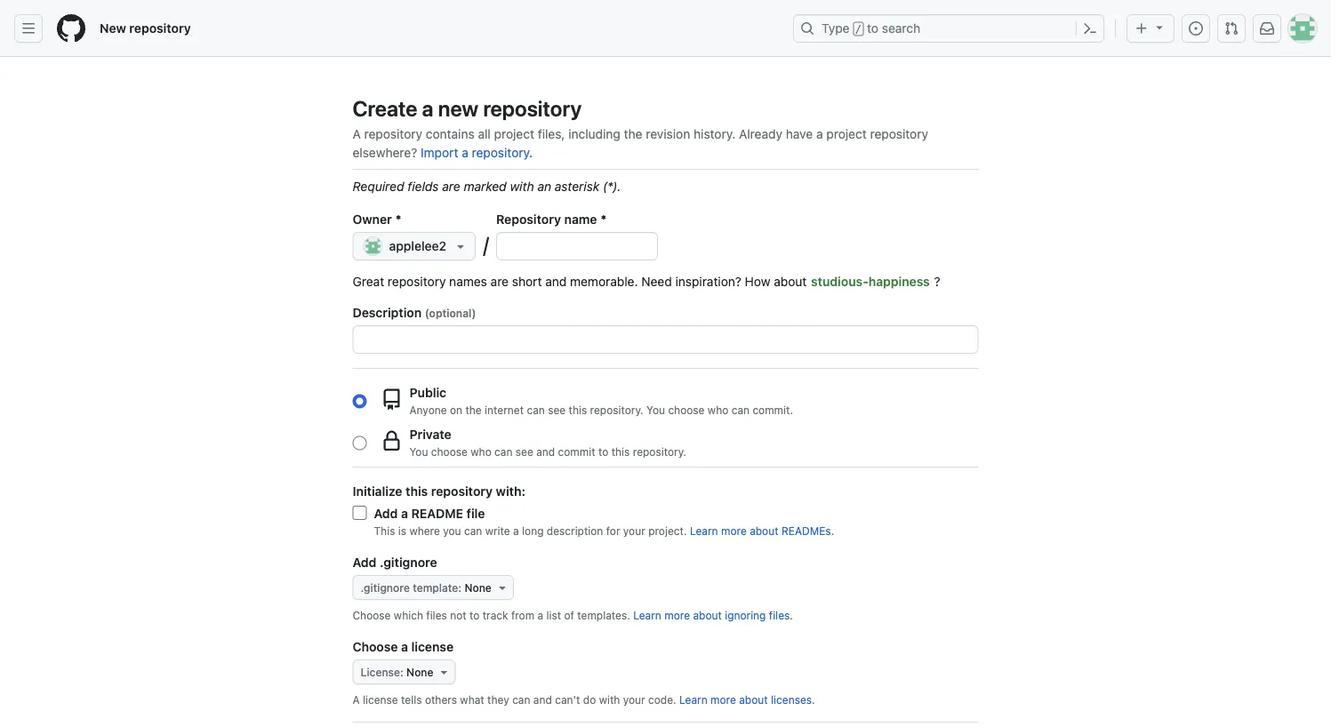 Task type: describe. For each thing, give the bounding box(es) containing it.
public
[[410, 385, 447, 400]]

2 vertical spatial more
[[711, 694, 736, 706]]

short
[[512, 274, 542, 289]]

how
[[745, 274, 771, 289]]

anyone
[[410, 404, 447, 416]]

write
[[485, 525, 510, 537]]

a left long
[[513, 525, 519, 537]]

project.
[[649, 525, 687, 537]]

0 vertical spatial .gitignore
[[380, 555, 437, 570]]

name
[[564, 212, 597, 226]]

0 vertical spatial triangle down image
[[1153, 20, 1167, 34]]

of
[[564, 609, 575, 622]]

files,
[[538, 126, 565, 141]]

revision
[[646, 126, 691, 141]]

need
[[642, 274, 672, 289]]

all
[[478, 126, 491, 141]]

from
[[511, 609, 535, 622]]

(*).
[[603, 179, 621, 193]]

fields
[[408, 179, 439, 193]]

a for a license tells others what they can and can't do with your code. learn more about licenses.
[[353, 694, 360, 706]]

0 vertical spatial and
[[545, 274, 567, 289]]

initialize this repository with:
[[353, 484, 526, 499]]

create a new repository
[[353, 96, 582, 121]]

repository name *
[[496, 212, 607, 226]]

Repository text field
[[497, 233, 657, 260]]

applelee2
[[389, 239, 447, 254]]

learn more about ignoring files. link
[[633, 609, 793, 622]]

1 horizontal spatial with
[[599, 694, 620, 706]]

code.
[[648, 694, 677, 706]]

asterisk
[[555, 179, 600, 193]]

a down contains
[[462, 145, 469, 160]]

2 vertical spatial this
[[406, 484, 428, 499]]

a up the license : none
[[401, 640, 408, 654]]

do
[[583, 694, 596, 706]]

2 your from the top
[[623, 694, 645, 706]]

you
[[443, 525, 461, 537]]

have
[[786, 126, 813, 141]]

about right how
[[774, 274, 807, 289]]

1 vertical spatial learn
[[633, 609, 662, 622]]

they
[[488, 694, 509, 706]]

history.
[[694, 126, 736, 141]]

learn more about readmes. link
[[690, 525, 835, 537]]

elsewhere?
[[353, 145, 417, 160]]

2 horizontal spatial to
[[867, 21, 879, 36]]

0 horizontal spatial are
[[442, 179, 461, 193]]

repository
[[496, 212, 561, 226]]

including
[[569, 126, 621, 141]]

2 vertical spatial learn
[[680, 694, 708, 706]]

others
[[425, 694, 457, 706]]

what
[[460, 694, 485, 706]]

can right they
[[512, 694, 531, 706]]

0 vertical spatial none
[[465, 582, 492, 594]]

1 vertical spatial .gitignore
[[361, 582, 410, 594]]

0 vertical spatial with
[[510, 179, 534, 193]]

triangle down image
[[495, 581, 510, 595]]

new
[[100, 21, 126, 36]]

add for add a readme file this is where you can write a long description for your project. learn more about readmes.
[[374, 506, 398, 521]]

license
[[361, 666, 400, 679]]

see inside the public anyone on the internet can see this repository. you choose who can commit.
[[548, 404, 566, 416]]

commit
[[558, 446, 596, 458]]

create
[[353, 96, 417, 121]]

memorable.
[[570, 274, 638, 289]]

choose for choose which files not to track from a list of templates. learn more about ignoring files.
[[353, 609, 391, 622]]

?
[[934, 274, 941, 289]]

description
[[353, 305, 422, 320]]

private
[[410, 427, 452, 442]]

0 horizontal spatial license
[[363, 694, 398, 706]]

0 vertical spatial repository.
[[472, 145, 533, 160]]

contains
[[426, 126, 475, 141]]

2 vertical spatial and
[[534, 694, 552, 706]]

is
[[398, 525, 407, 537]]

1 vertical spatial more
[[665, 609, 690, 622]]

a left list
[[538, 609, 544, 622]]

import a repository. link
[[421, 145, 533, 160]]

files.
[[769, 609, 793, 622]]

0 horizontal spatial none
[[407, 666, 434, 679]]

template
[[413, 582, 458, 594]]

great repository names are short and memorable. need inspiration? how about studious-happiness ?
[[353, 274, 941, 289]]

owner *
[[353, 212, 401, 226]]

1 vertical spatial are
[[491, 274, 509, 289]]

command palette image
[[1083, 21, 1098, 36]]

studious-
[[811, 274, 869, 289]]

on
[[450, 404, 463, 416]]

(optional)
[[425, 307, 476, 319]]

files
[[426, 609, 447, 622]]

public anyone on the internet can see this repository. you choose who can commit.
[[410, 385, 793, 416]]

required
[[353, 179, 404, 193]]

1 horizontal spatial the
[[624, 126, 643, 141]]

add for add .gitignore
[[353, 555, 377, 570]]

marked
[[464, 179, 507, 193]]

internet
[[485, 404, 524, 416]]

templates.
[[578, 609, 630, 622]]

private you choose who can see and commit to this repository.
[[410, 427, 687, 458]]

1 vertical spatial :
[[400, 666, 404, 679]]

triangle down image inside applelee2 popup button
[[454, 239, 468, 254]]

issue opened image
[[1189, 21, 1203, 36]]

.gitignore template : none
[[361, 582, 492, 594]]

git pull request image
[[1225, 21, 1239, 36]]

ignoring
[[725, 609, 766, 622]]

notifications image
[[1260, 21, 1275, 36]]

a license tells others what they can and can't do with your code. learn more about licenses.
[[353, 694, 815, 706]]

and inside private you choose who can see and commit to this repository.
[[537, 446, 555, 458]]

already have a project repository elsewhere?
[[353, 126, 929, 160]]

readme
[[411, 506, 464, 521]]

Add a README file checkbox
[[353, 506, 367, 520]]

the inside the public anyone on the internet can see this repository. you choose who can commit.
[[466, 404, 482, 416]]

see inside private you choose who can see and commit to this repository.
[[516, 446, 534, 458]]

studious-happiness button
[[810, 268, 931, 296]]



Task type: locate. For each thing, give the bounding box(es) containing it.
can right internet
[[527, 404, 545, 416]]

about left readmes.
[[750, 525, 779, 537]]

1 vertical spatial repository.
[[590, 404, 644, 416]]

license down files
[[411, 640, 454, 654]]

list
[[547, 609, 561, 622]]

1 a from the top
[[353, 126, 361, 141]]

about inside add a readme file this is where you can write a long description for your project. learn more about readmes.
[[750, 525, 779, 537]]

/ inside type / to search
[[855, 23, 862, 36]]

0 vertical spatial you
[[647, 404, 665, 416]]

can inside add a readme file this is where you can write a long description for your project. learn more about readmes.
[[464, 525, 482, 537]]

can inside private you choose who can see and commit to this repository.
[[495, 446, 513, 458]]

0 horizontal spatial who
[[471, 446, 492, 458]]

and left commit
[[537, 446, 555, 458]]

: up "not" at the bottom of the page
[[458, 582, 462, 594]]

add down this
[[353, 555, 377, 570]]

1 vertical spatial /
[[483, 232, 489, 257]]

learn inside add a readme file this is where you can write a long description for your project. learn more about readmes.
[[690, 525, 718, 537]]

license : none
[[361, 666, 434, 679]]

1 your from the top
[[623, 525, 646, 537]]

add .gitignore
[[353, 555, 437, 570]]

which
[[394, 609, 423, 622]]

1 horizontal spatial *
[[601, 212, 607, 226]]

1 vertical spatial see
[[516, 446, 534, 458]]

choose down private
[[431, 446, 468, 458]]

0 vertical spatial your
[[623, 525, 646, 537]]

who left commit.
[[708, 404, 729, 416]]

none up "tells" on the left
[[407, 666, 434, 679]]

a repository contains all project files, including the revision history.
[[353, 126, 736, 141]]

add a readme file this is where you can write a long description for your project. learn more about readmes.
[[374, 506, 835, 537]]

not
[[450, 609, 467, 622]]

None text field
[[354, 326, 978, 353]]

with:
[[496, 484, 526, 499]]

1 vertical spatial with
[[599, 694, 620, 706]]

to right commit
[[599, 446, 609, 458]]

triangle down image up the names
[[454, 239, 468, 254]]

this up commit
[[569, 404, 587, 416]]

choose up license
[[353, 640, 398, 654]]

type
[[822, 21, 850, 36]]

1 horizontal spatial triangle down image
[[454, 239, 468, 254]]

repository. up commit
[[590, 404, 644, 416]]

1 choose from the top
[[353, 609, 391, 622]]

this inside private you choose who can see and commit to this repository.
[[612, 446, 630, 458]]

are left short
[[491, 274, 509, 289]]

1 vertical spatial a
[[353, 694, 360, 706]]

1 vertical spatial license
[[363, 694, 398, 706]]

long
[[522, 525, 544, 537]]

0 horizontal spatial the
[[466, 404, 482, 416]]

choose left which
[[353, 609, 391, 622]]

can up with:
[[495, 446, 513, 458]]

0 horizontal spatial to
[[470, 609, 480, 622]]

repository
[[129, 21, 191, 36], [483, 96, 582, 121], [364, 126, 423, 141], [870, 126, 929, 141], [388, 274, 446, 289], [431, 484, 493, 499]]

0 horizontal spatial *
[[396, 212, 401, 226]]

1 horizontal spatial to
[[599, 446, 609, 458]]

a
[[422, 96, 434, 121], [817, 126, 823, 141], [462, 145, 469, 160], [401, 506, 408, 521], [513, 525, 519, 537], [538, 609, 544, 622], [401, 640, 408, 654]]

the right the on
[[466, 404, 482, 416]]

1 vertical spatial who
[[471, 446, 492, 458]]

2 project from the left
[[827, 126, 867, 141]]

a up elsewhere?
[[353, 126, 361, 141]]

0 vertical spatial the
[[624, 126, 643, 141]]

a right have
[[817, 126, 823, 141]]

1 project from the left
[[494, 126, 535, 141]]

0 horizontal spatial choose
[[431, 446, 468, 458]]

0 vertical spatial to
[[867, 21, 879, 36]]

0 horizontal spatial :
[[400, 666, 404, 679]]

applelee2 button
[[353, 232, 476, 261]]

already
[[739, 126, 783, 141]]

about
[[774, 274, 807, 289], [750, 525, 779, 537], [693, 609, 722, 622], [739, 694, 768, 706]]

repository. inside the public anyone on the internet can see this repository. you choose who can commit.
[[590, 404, 644, 416]]

learn
[[690, 525, 718, 537], [633, 609, 662, 622], [680, 694, 708, 706]]

repo image
[[381, 389, 402, 410]]

triangle down image right the plus image
[[1153, 20, 1167, 34]]

1 vertical spatial your
[[623, 694, 645, 706]]

commit.
[[753, 404, 793, 416]]

can't
[[555, 694, 580, 706]]

to right "not" at the bottom of the page
[[470, 609, 480, 622]]

initialize
[[353, 484, 403, 499]]

to left search
[[867, 21, 879, 36]]

0 vertical spatial learn
[[690, 525, 718, 537]]

0 horizontal spatial you
[[410, 446, 428, 458]]

with right the do
[[599, 694, 620, 706]]

a left "tells" on the left
[[353, 694, 360, 706]]

names
[[449, 274, 487, 289]]

2 choose from the top
[[353, 640, 398, 654]]

more right code.
[[711, 694, 736, 706]]

1 vertical spatial add
[[353, 555, 377, 570]]

1 vertical spatial triangle down image
[[454, 239, 468, 254]]

a inside already have a project repository elsewhere?
[[817, 126, 823, 141]]

/
[[855, 23, 862, 36], [483, 232, 489, 257]]

1 vertical spatial to
[[599, 446, 609, 458]]

add up this
[[374, 506, 398, 521]]

choose for choose a license
[[353, 640, 398, 654]]

your inside add a readme file this is where you can write a long description for your project. learn more about readmes.
[[623, 525, 646, 537]]

1 vertical spatial this
[[612, 446, 630, 458]]

1 horizontal spatial none
[[465, 582, 492, 594]]

1 horizontal spatial see
[[548, 404, 566, 416]]

none left triangle down icon
[[465, 582, 492, 594]]

1 vertical spatial none
[[407, 666, 434, 679]]

0 vertical spatial see
[[548, 404, 566, 416]]

0 vertical spatial who
[[708, 404, 729, 416]]

: down choose a license
[[400, 666, 404, 679]]

add inside add a readme file this is where you can write a long description for your project. learn more about readmes.
[[374, 506, 398, 521]]

can down file
[[464, 525, 482, 537]]

1 vertical spatial the
[[466, 404, 482, 416]]

a for a repository contains all project files, including the revision history.
[[353, 126, 361, 141]]

homepage image
[[57, 14, 85, 43]]

repository. down the public anyone on the internet can see this repository. you choose who can commit.
[[633, 446, 687, 458]]

repository. down all
[[472, 145, 533, 160]]

owner
[[353, 212, 392, 226]]

1 vertical spatial choose
[[431, 446, 468, 458]]

2 horizontal spatial triangle down image
[[1153, 20, 1167, 34]]

more left ignoring
[[665, 609, 690, 622]]

1 horizontal spatial choose
[[668, 404, 705, 416]]

0 horizontal spatial project
[[494, 126, 535, 141]]

with left "an"
[[510, 179, 534, 193]]

readmes.
[[782, 525, 835, 537]]

with
[[510, 179, 534, 193], [599, 694, 620, 706]]

see up private you choose who can see and commit to this repository.
[[548, 404, 566, 416]]

can
[[527, 404, 545, 416], [732, 404, 750, 416], [495, 446, 513, 458], [464, 525, 482, 537], [512, 694, 531, 706]]

choose inside private you choose who can see and commit to this repository.
[[431, 446, 468, 458]]

about left licenses.
[[739, 694, 768, 706]]

1 horizontal spatial project
[[827, 126, 867, 141]]

1 * from the left
[[396, 212, 401, 226]]

this
[[374, 525, 395, 537]]

.gitignore up .gitignore template : none
[[380, 555, 437, 570]]

licenses.
[[771, 694, 815, 706]]

0 vertical spatial are
[[442, 179, 461, 193]]

tells
[[401, 694, 422, 706]]

0 vertical spatial :
[[458, 582, 462, 594]]

to inside private you choose who can see and commit to this repository.
[[599, 446, 609, 458]]

*
[[396, 212, 401, 226], [601, 212, 607, 226]]

2 horizontal spatial this
[[612, 446, 630, 458]]

you
[[647, 404, 665, 416], [410, 446, 428, 458]]

see up with:
[[516, 446, 534, 458]]

:
[[458, 582, 462, 594], [400, 666, 404, 679]]

1 vertical spatial choose
[[353, 640, 398, 654]]

learn more about licenses. link
[[680, 694, 815, 706]]

0 vertical spatial /
[[855, 23, 862, 36]]

track
[[483, 609, 508, 622]]

project right have
[[827, 126, 867, 141]]

choose
[[668, 404, 705, 416], [431, 446, 468, 458]]

repository. inside private you choose who can see and commit to this repository.
[[633, 446, 687, 458]]

inspiration?
[[676, 274, 742, 289]]

0 vertical spatial more
[[721, 525, 747, 537]]

0 vertical spatial a
[[353, 126, 361, 141]]

the left revision at the top of the page
[[624, 126, 643, 141]]

more inside add a readme file this is where you can write a long description for your project. learn more about readmes.
[[721, 525, 747, 537]]

0 horizontal spatial this
[[406, 484, 428, 499]]

can left commit.
[[732, 404, 750, 416]]

0 horizontal spatial triangle down image
[[437, 665, 451, 680]]

1 horizontal spatial are
[[491, 274, 509, 289]]

2 * from the left
[[601, 212, 607, 226]]

/ right type
[[855, 23, 862, 36]]

choose left commit.
[[668, 404, 705, 416]]

who down internet
[[471, 446, 492, 458]]

0 vertical spatial choose
[[668, 404, 705, 416]]

description
[[547, 525, 603, 537]]

2 a from the top
[[353, 694, 360, 706]]

triangle down image up others
[[437, 665, 451, 680]]

who inside private you choose who can see and commit to this repository.
[[471, 446, 492, 458]]

Public radio
[[353, 394, 367, 409]]

the
[[624, 126, 643, 141], [466, 404, 482, 416]]

0 vertical spatial choose
[[353, 609, 391, 622]]

project inside already have a project repository elsewhere?
[[827, 126, 867, 141]]

a
[[353, 126, 361, 141], [353, 694, 360, 706]]

none
[[465, 582, 492, 594], [407, 666, 434, 679]]

more right project. on the bottom of page
[[721, 525, 747, 537]]

license
[[411, 640, 454, 654], [363, 694, 398, 706]]

0 vertical spatial license
[[411, 640, 454, 654]]

.gitignore down add .gitignore
[[361, 582, 410, 594]]

description (optional)
[[353, 305, 476, 320]]

this up readme
[[406, 484, 428, 499]]

0 vertical spatial this
[[569, 404, 587, 416]]

search
[[882, 21, 921, 36]]

for
[[606, 525, 620, 537]]

learn right templates.
[[633, 609, 662, 622]]

* right owner
[[396, 212, 401, 226]]

you inside private you choose who can see and commit to this repository.
[[410, 446, 428, 458]]

an
[[538, 179, 552, 193]]

and left can't
[[534, 694, 552, 706]]

choose inside the public anyone on the internet can see this repository. you choose who can commit.
[[668, 404, 705, 416]]

choose
[[353, 609, 391, 622], [353, 640, 398, 654]]

your right for
[[623, 525, 646, 537]]

project
[[494, 126, 535, 141], [827, 126, 867, 141]]

1 vertical spatial you
[[410, 446, 428, 458]]

a up is
[[401, 506, 408, 521]]

* right 'name' in the left top of the page
[[601, 212, 607, 226]]

type / to search
[[822, 21, 921, 36]]

2 vertical spatial to
[[470, 609, 480, 622]]

plus image
[[1135, 21, 1149, 36]]

0 horizontal spatial see
[[516, 446, 534, 458]]

choose a license
[[353, 640, 454, 654]]

0 vertical spatial add
[[374, 506, 398, 521]]

1 horizontal spatial :
[[458, 582, 462, 594]]

happiness
[[869, 274, 930, 289]]

this inside the public anyone on the internet can see this repository. you choose who can commit.
[[569, 404, 587, 416]]

0 horizontal spatial with
[[510, 179, 534, 193]]

1 horizontal spatial /
[[855, 23, 862, 36]]

1 horizontal spatial license
[[411, 640, 454, 654]]

triangle down image
[[1153, 20, 1167, 34], [454, 239, 468, 254], [437, 665, 451, 680]]

you inside the public anyone on the internet can see this repository. you choose who can commit.
[[647, 404, 665, 416]]

choose which files not to track from a list of templates. learn more about ignoring files.
[[353, 609, 793, 622]]

about left ignoring
[[693, 609, 722, 622]]

learn right code.
[[680, 694, 708, 706]]

import a repository.
[[421, 145, 533, 160]]

2 vertical spatial repository.
[[633, 446, 687, 458]]

this right commit
[[612, 446, 630, 458]]

2 vertical spatial triangle down image
[[437, 665, 451, 680]]

your left code.
[[623, 694, 645, 706]]

Private radio
[[353, 436, 367, 451]]

repository inside already have a project repository elsewhere?
[[870, 126, 929, 141]]

1 horizontal spatial who
[[708, 404, 729, 416]]

1 horizontal spatial you
[[647, 404, 665, 416]]

great
[[353, 274, 384, 289]]

required fields are marked with an asterisk (*).
[[353, 179, 621, 193]]

repository.
[[472, 145, 533, 160], [590, 404, 644, 416], [633, 446, 687, 458]]

and right short
[[545, 274, 567, 289]]

who inside the public anyone on the internet can see this repository. you choose who can commit.
[[708, 404, 729, 416]]

0 horizontal spatial /
[[483, 232, 489, 257]]

import
[[421, 145, 458, 160]]

new repository
[[100, 21, 191, 36]]

project right all
[[494, 126, 535, 141]]

this
[[569, 404, 587, 416], [612, 446, 630, 458], [406, 484, 428, 499]]

learn right project. on the bottom of page
[[690, 525, 718, 537]]

/ up the names
[[483, 232, 489, 257]]

license down license
[[363, 694, 398, 706]]

to
[[867, 21, 879, 36], [599, 446, 609, 458], [470, 609, 480, 622]]

are right fields on the left top of page
[[442, 179, 461, 193]]

1 vertical spatial and
[[537, 446, 555, 458]]

new
[[438, 96, 479, 121]]

a left new
[[422, 96, 434, 121]]

lock image
[[381, 431, 402, 452]]

file
[[467, 506, 485, 521]]

1 horizontal spatial this
[[569, 404, 587, 416]]



Task type: vqa. For each thing, say whether or not it's contained in the screenshot.
top Learn
yes



